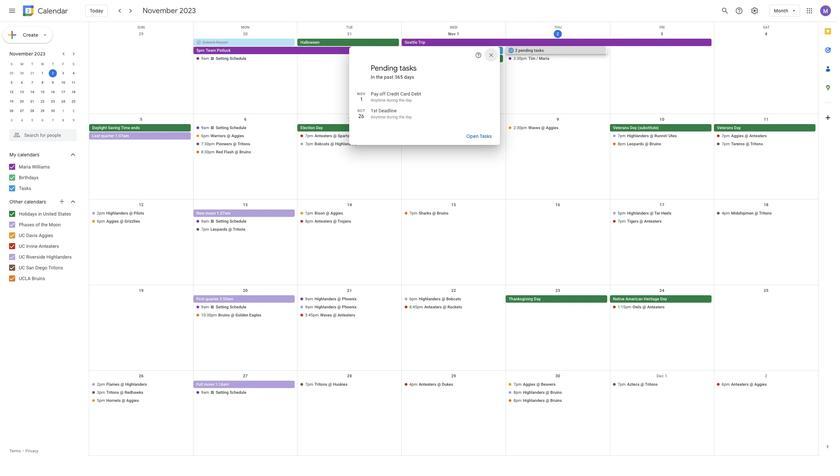 Task type: locate. For each thing, give the bounding box(es) containing it.
cell containing 6pm
[[402, 295, 506, 320]]

debt inside button
[[446, 48, 454, 53]]

1 vertical spatial day
[[406, 115, 412, 119]]

26 inside november 2023 grid
[[10, 109, 13, 113]]

4 uc from the top
[[19, 265, 25, 271]]

tasks down birthdays
[[19, 186, 31, 191]]

5pm
[[196, 48, 204, 53], [618, 211, 626, 216], [97, 398, 105, 403]]

off down trip
[[418, 48, 424, 53]]

holidays
[[19, 211, 37, 217]]

2
[[557, 32, 559, 36], [515, 48, 518, 53], [52, 71, 54, 75], [73, 109, 75, 113], [765, 374, 767, 378]]

setting schedule up '10:30pm bruins @ golden eagles'
[[216, 305, 246, 309]]

1 horizontal spatial maria
[[539, 56, 549, 61]]

7pm aggies @ anteaters
[[722, 134, 767, 138]]

off inside pay off credit card debt anytime during the day
[[380, 91, 386, 97]]

1 horizontal spatial 10
[[660, 117, 664, 122]]

1 horizontal spatial month
[[774, 8, 788, 14]]

21 down the 14 element
[[30, 100, 34, 103]]

2 anytime from the top
[[371, 115, 386, 119]]

0 horizontal spatial 6
[[21, 81, 23, 84]]

month button
[[770, 3, 800, 19]]

23 down 16 element
[[51, 100, 55, 103]]

28
[[30, 109, 34, 113], [347, 374, 352, 378]]

0 horizontal spatial nov
[[357, 92, 366, 96]]

0 horizontal spatial bobcats
[[315, 142, 329, 146]]

1 vertical spatial 4
[[73, 71, 75, 75]]

8
[[42, 81, 44, 84], [62, 118, 64, 122]]

17 up the heels at the right
[[660, 203, 664, 207]]

0 vertical spatial moon
[[205, 211, 216, 216]]

3 setting from the top
[[216, 219, 229, 224]]

2 9am highlanders @ phoenix from the top
[[305, 305, 357, 309]]

1 vertical spatial 2023
[[34, 51, 45, 57]]

october 29 element
[[8, 69, 16, 77]]

setting down potluck
[[216, 56, 229, 61]]

day for first day of american indian heritage month
[[414, 56, 421, 61]]

setting for 20
[[216, 305, 229, 309]]

pending tasks list
[[349, 88, 514, 122]]

0 vertical spatial 8
[[42, 81, 44, 84]]

day up 1:15pm owls @ anteaters
[[660, 297, 667, 301]]

7:30pm pioneers @ tritons
[[201, 142, 250, 146]]

tim
[[528, 56, 535, 61]]

1 vertical spatial 3
[[62, 71, 64, 75]]

1 horizontal spatial 19
[[139, 288, 144, 293]]

8pm
[[618, 142, 626, 146], [305, 219, 313, 224], [514, 390, 522, 395], [514, 398, 522, 403]]

1:37am
[[115, 134, 129, 138]]

s up october 29 element
[[11, 62, 13, 66]]

utes
[[669, 134, 677, 138]]

moon right full
[[204, 382, 214, 387]]

10
[[61, 81, 65, 84], [660, 117, 664, 122]]

highlanders inside other calendars list
[[46, 254, 72, 260]]

setting up 6pm warriors @ aggies
[[216, 126, 229, 130]]

4 for nov 1
[[765, 32, 767, 36]]

2 inside december 2 element
[[73, 109, 75, 113]]

9 down december 2 element at the left top
[[73, 118, 75, 122]]

oct 26
[[357, 109, 365, 120]]

8 up 15 element
[[42, 81, 44, 84]]

2pm for 2pm highlanders @ pilots
[[97, 211, 105, 216]]

redhawks
[[125, 390, 143, 395]]

runnin'
[[655, 134, 668, 138]]

2pm up 6pm aggies @ grizzlies
[[97, 211, 105, 216]]

1 vertical spatial 4pm
[[409, 382, 417, 387]]

off for pay off credit card debt anytime during the day
[[380, 91, 386, 97]]

december 3 element
[[8, 116, 16, 124]]

quarter inside 'button'
[[205, 297, 219, 301]]

24 down 17 element
[[61, 100, 65, 103]]

0 horizontal spatial 17
[[61, 90, 65, 94]]

setting schedule up 6pm warriors @ aggies
[[216, 126, 246, 130]]

wed
[[450, 25, 458, 30]]

1 vertical spatial waves
[[320, 313, 332, 317]]

waves right 5:45pm
[[320, 313, 332, 317]]

anteaters
[[315, 134, 332, 138], [749, 134, 767, 138], [315, 219, 332, 224], [644, 219, 662, 224], [39, 244, 59, 249], [424, 305, 442, 309], [647, 305, 665, 309], [338, 313, 355, 317], [419, 382, 436, 387], [731, 382, 749, 387]]

28 inside grid
[[347, 374, 352, 378]]

team
[[206, 48, 216, 53]]

cell containing 5pm
[[610, 210, 714, 234]]

6 up the 7:30pm pioneers @ tritons
[[244, 117, 247, 122]]

2pm for 2pm flames @ highlanders
[[97, 382, 105, 387]]

maria inside cell
[[539, 56, 549, 61]]

1 horizontal spatial credit
[[425, 48, 435, 53]]

pay for pay off credit card debt anytime during the day
[[371, 91, 379, 97]]

1 horizontal spatial 2023
[[179, 6, 196, 15]]

tasks inside button
[[534, 48, 544, 53]]

cell
[[89, 39, 193, 63], [193, 39, 402, 63], [402, 39, 714, 63], [506, 39, 610, 63], [610, 39, 714, 63], [714, 39, 818, 63], [89, 124, 193, 157], [193, 124, 298, 157], [297, 124, 402, 157], [610, 124, 714, 157], [714, 124, 818, 157], [89, 210, 193, 234], [193, 210, 298, 234], [297, 210, 402, 234], [610, 210, 714, 234], [89, 295, 193, 320], [193, 295, 298, 320], [297, 295, 402, 320], [402, 295, 506, 320], [610, 295, 714, 320], [89, 381, 193, 405], [193, 381, 298, 405], [506, 381, 610, 405]]

0 horizontal spatial 15
[[41, 90, 44, 94]]

rockets
[[448, 305, 462, 309]]

anytime down 1st
[[371, 115, 386, 119]]

heels
[[661, 211, 672, 216]]

1 vertical spatial 12
[[139, 203, 144, 207]]

first inside button
[[405, 56, 413, 61]]

waves right 2:30pm
[[528, 126, 540, 130]]

2 horizontal spatial 26
[[358, 113, 364, 120]]

1 schedule from the top
[[230, 56, 246, 61]]

1 vertical spatial 11
[[764, 117, 769, 122]]

2 phoenix from the top
[[342, 305, 357, 309]]

6pm for 6pm warriors @ aggies
[[201, 134, 209, 138]]

2 schedule from the top
[[230, 126, 246, 130]]

hornets
[[106, 398, 121, 403]]

0 horizontal spatial november
[[9, 51, 33, 57]]

0 horizontal spatial off
[[380, 91, 386, 97]]

veterans for 7pm aggies @ anteaters
[[717, 126, 733, 130]]

18 inside 18 element
[[72, 90, 75, 94]]

highlanders
[[627, 134, 649, 138], [335, 142, 357, 146], [106, 211, 128, 216], [627, 211, 649, 216], [46, 254, 72, 260], [315, 297, 336, 301], [419, 297, 441, 301], [315, 305, 336, 309], [125, 382, 147, 387], [523, 390, 545, 395], [523, 398, 545, 403]]

moon for new
[[205, 211, 216, 216]]

1 veterans from the left
[[613, 126, 629, 130]]

american
[[426, 56, 444, 61], [626, 297, 643, 301]]

thanksgiving day button
[[506, 295, 607, 303]]

3 setting schedule from the top
[[216, 219, 246, 224]]

mon
[[241, 25, 250, 30]]

9am highlanders @ phoenix
[[305, 297, 357, 301], [305, 305, 357, 309]]

26 up redhawks
[[139, 374, 144, 378]]

submit report button
[[193, 39, 295, 46]]

december 5 element
[[28, 116, 36, 124]]

1 horizontal spatial 23
[[556, 288, 560, 293]]

365
[[395, 74, 403, 80]]

7pm for 7pm tigers @ anteaters
[[618, 219, 626, 224]]

1 vertical spatial 8
[[62, 118, 64, 122]]

1 vertical spatial leopards
[[211, 227, 227, 232]]

4 setting schedule from the top
[[216, 305, 246, 309]]

cell containing election day
[[297, 124, 402, 157]]

14 up trojans
[[347, 203, 352, 207]]

2 during from the top
[[387, 115, 398, 119]]

schedule down full moon 1:16am button
[[230, 390, 246, 395]]

13 up the new moon 1:27am button
[[243, 203, 248, 207]]

nov 1 down wed
[[448, 32, 459, 36]]

3pm
[[97, 390, 105, 395]]

nov inside grid
[[448, 32, 456, 36]]

6pm inside cell
[[409, 297, 417, 301]]

first for first day of american indian heritage month
[[405, 56, 413, 61]]

0 horizontal spatial maria
[[19, 164, 31, 170]]

5 setting from the top
[[216, 390, 229, 395]]

15 element
[[39, 88, 47, 96]]

0 horizontal spatial 13
[[20, 90, 24, 94]]

debt up indian
[[446, 48, 454, 53]]

(substitute)
[[638, 126, 659, 130]]

0 horizontal spatial 5pm
[[97, 398, 105, 403]]

11 up veterans day button at the top right
[[764, 117, 769, 122]]

28 for 1
[[30, 109, 34, 113]]

12 up pilots
[[139, 203, 144, 207]]

29 left october 30 element
[[10, 71, 13, 75]]

6 for sun
[[244, 117, 247, 122]]

1 vertical spatial 9am highlanders @ phoenix
[[305, 305, 357, 309]]

0 vertical spatial nov 1
[[448, 32, 459, 36]]

during down 'deadline'
[[387, 115, 398, 119]]

4 setting from the top
[[216, 305, 229, 309]]

t up 2 cell
[[52, 62, 54, 66]]

2pm up the 3pm
[[97, 382, 105, 387]]

heritage right indian
[[457, 56, 472, 61]]

off inside button
[[418, 48, 424, 53]]

5pm for 5pm team potluck
[[196, 48, 204, 53]]

0 vertical spatial heritage
[[457, 56, 472, 61]]

cell containing veterans day
[[714, 124, 818, 157]]

5pm left team
[[196, 48, 204, 53]]

7pm for 7pm aztecs @ tritons
[[618, 382, 626, 387]]

tritons down '7pm aggies @ anteaters'
[[750, 142, 763, 146]]

pay inside pay off credit card debt anytime during the day
[[371, 91, 379, 97]]

31 for 1
[[30, 71, 34, 75]]

1 horizontal spatial 28
[[347, 374, 352, 378]]

7pm for 7pm tritons @ huskies
[[305, 382, 313, 387]]

row
[[89, 22, 818, 30], [89, 29, 818, 114], [6, 59, 79, 69], [6, 69, 79, 78], [6, 78, 79, 87], [6, 87, 79, 97], [6, 97, 79, 106], [6, 106, 79, 116], [89, 114, 818, 200], [6, 116, 79, 125], [89, 200, 818, 285], [89, 285, 818, 371], [89, 371, 818, 456]]

1 horizontal spatial 4pm
[[722, 211, 730, 216]]

0 horizontal spatial 24
[[61, 100, 65, 103]]

december 1 element
[[59, 107, 67, 115]]

8:30pm red flash @ bruins
[[201, 150, 251, 155]]

26 down 19 element
[[10, 109, 13, 113]]

setting schedule for 27
[[216, 390, 246, 395]]

heritage
[[457, 56, 472, 61], [644, 297, 659, 301]]

0 horizontal spatial first
[[196, 297, 204, 301]]

1 vertical spatial 26
[[358, 113, 364, 120]]

30 element
[[49, 107, 57, 115]]

cell containing 7pm
[[506, 381, 610, 405]]

0 horizontal spatial 21
[[30, 100, 34, 103]]

uc for uc davis aggies
[[19, 233, 25, 238]]

10 element
[[59, 79, 67, 87]]

0 horizontal spatial 7
[[31, 81, 33, 84]]

t up october 31 element
[[31, 62, 33, 66]]

1 day from the top
[[406, 98, 412, 103]]

30 up beavers
[[556, 374, 560, 378]]

27 inside november 2023 grid
[[20, 109, 24, 113]]

5pm for 5pm highlanders @ tar heels
[[618, 211, 626, 216]]

31
[[347, 32, 352, 36], [30, 71, 34, 75]]

10:30pm
[[201, 313, 217, 317]]

anytime
[[371, 98, 386, 103], [371, 115, 386, 119]]

1 horizontal spatial leopards
[[627, 142, 644, 146]]

native american heritage day
[[613, 297, 667, 301]]

1 vertical spatial 18
[[764, 203, 769, 207]]

31 down tue
[[347, 32, 352, 36]]

month right settings menu image
[[774, 8, 788, 14]]

0 vertical spatial waves
[[528, 126, 540, 130]]

1 vertical spatial 27
[[243, 374, 248, 378]]

cell containing 2 pending tasks
[[506, 39, 610, 63]]

november 2023 up 'sun'
[[143, 6, 196, 15]]

0 horizontal spatial 20
[[20, 100, 24, 103]]

heritage up 1:15pm owls @ anteaters
[[644, 297, 659, 301]]

25 element
[[70, 98, 78, 106]]

1 horizontal spatial 31
[[347, 32, 352, 36]]

4pm for 4pm midshipmen @ tritons
[[722, 211, 730, 216]]

card inside button
[[436, 48, 445, 53]]

0 vertical spatial 27
[[20, 109, 24, 113]]

card for pay off credit card debt anytime during the day
[[400, 91, 410, 97]]

6
[[21, 81, 23, 84], [244, 117, 247, 122], [42, 118, 44, 122]]

uc left san
[[19, 265, 25, 271]]

18 down 11 element on the top left
[[72, 90, 75, 94]]

pay inside pay off credit card debt button
[[411, 48, 417, 53]]

1 horizontal spatial 16
[[556, 203, 560, 207]]

23 up thanksgiving day button
[[556, 288, 560, 293]]

0 vertical spatial day
[[406, 98, 412, 103]]

2 inside 2 pending tasks button
[[515, 48, 518, 53]]

6pm
[[201, 134, 209, 138], [97, 219, 105, 224], [409, 297, 417, 301], [722, 382, 730, 387]]

31 right october 30 element
[[30, 71, 34, 75]]

quarter down the saving at the left of page
[[101, 134, 114, 138]]

anytime up 1st
[[371, 98, 386, 103]]

schedule up 6pm warriors @ aggies
[[230, 126, 246, 130]]

setting schedule
[[216, 56, 246, 61], [216, 126, 246, 130], [216, 219, 246, 224], [216, 305, 246, 309], [216, 390, 246, 395]]

27 up full moon 1:16am button
[[243, 374, 248, 378]]

first inside 'button'
[[196, 297, 204, 301]]

27 for 1
[[20, 109, 24, 113]]

row group
[[6, 69, 79, 125]]

1 horizontal spatial 22
[[451, 288, 456, 293]]

24 up native american heritage day button
[[660, 288, 664, 293]]

0 vertical spatial 11
[[72, 81, 75, 84]]

4pm for 4pm anteaters @ dukes
[[409, 382, 417, 387]]

november up the m
[[9, 51, 33, 57]]

native
[[613, 297, 625, 301]]

cell containing full moon 1:16am
[[193, 381, 298, 405]]

1 horizontal spatial veterans
[[717, 126, 733, 130]]

day
[[406, 98, 412, 103], [406, 115, 412, 119]]

1 anytime from the top
[[371, 98, 386, 103]]

1 vertical spatial 25
[[764, 288, 769, 293]]

w
[[41, 62, 44, 66]]

pilots
[[134, 211, 144, 216]]

0 vertical spatial 4
[[765, 32, 767, 36]]

6pm anteaters @ aggies
[[722, 382, 767, 387]]

pay for pay off credit card debt
[[411, 48, 417, 53]]

20 down 13 element
[[20, 100, 24, 103]]

3 for 1
[[62, 71, 64, 75]]

settings menu image
[[751, 7, 759, 15]]

huskies
[[333, 382, 348, 387]]

1 vertical spatial 19
[[139, 288, 144, 293]]

19 element
[[8, 98, 16, 106]]

2 veterans from the left
[[717, 126, 733, 130]]

0 horizontal spatial quarter
[[101, 134, 114, 138]]

oct
[[357, 109, 365, 113]]

quarter
[[101, 134, 114, 138], [205, 297, 219, 301]]

0 vertical spatial bobcats
[[315, 142, 329, 146]]

during inside 1st deadline anytime during the day
[[387, 115, 398, 119]]

2 horizontal spatial 6
[[244, 117, 247, 122]]

schedule down potluck
[[230, 56, 246, 61]]

uc for uc riverside highlanders
[[19, 254, 25, 260]]

election day button
[[297, 124, 399, 132]]

31 inside november 2023 grid
[[30, 71, 34, 75]]

10 up veterans day (substitute) button
[[660, 117, 664, 122]]

17 element
[[59, 88, 67, 96]]

0 vertical spatial credit
[[425, 48, 435, 53]]

10 inside november 2023 grid
[[61, 81, 65, 84]]

of up uc davis aggies
[[35, 222, 40, 227]]

5 schedule from the top
[[230, 390, 246, 395]]

calendars up maria williams
[[17, 152, 39, 158]]

0 horizontal spatial leopards
[[211, 227, 227, 232]]

0 horizontal spatial credit
[[387, 91, 399, 97]]

None search field
[[0, 127, 83, 141]]

0 horizontal spatial waves
[[320, 313, 332, 317]]

13 element
[[18, 88, 26, 96]]

1 2pm from the top
[[97, 211, 105, 216]]

uc riverside highlanders
[[19, 254, 72, 260]]

tritons left huskies
[[315, 382, 327, 387]]

3 down 'f'
[[62, 71, 64, 75]]

7:30pm
[[201, 142, 215, 146]]

28 inside 'element'
[[30, 109, 34, 113]]

setting up 7pm leopards @ tritons at the left
[[216, 219, 229, 224]]

7pm
[[305, 134, 313, 138], [618, 134, 626, 138], [722, 134, 730, 138], [305, 142, 313, 146], [722, 142, 730, 146], [409, 211, 417, 216], [618, 219, 626, 224], [201, 227, 209, 232], [305, 382, 313, 387], [514, 382, 522, 387], [618, 382, 626, 387]]

calendar element
[[22, 4, 68, 19]]

1 horizontal spatial 15
[[451, 203, 456, 207]]

uc for uc irvine anteaters
[[19, 244, 25, 249]]

17 inside november 2023 grid
[[61, 90, 65, 94]]

10 up 17 element
[[61, 81, 65, 84]]

past
[[384, 74, 394, 80]]

american up owls
[[626, 297, 643, 301]]

3 down 26 element
[[11, 118, 13, 122]]

0 vertical spatial november
[[143, 6, 178, 15]]

seattle
[[405, 40, 417, 45]]

setting schedule down 1:27am
[[216, 219, 246, 224]]

7 down october 31 element
[[31, 81, 33, 84]]

tasks inside my calendars list
[[19, 186, 31, 191]]

1 horizontal spatial 3
[[62, 71, 64, 75]]

2pm
[[97, 211, 105, 216], [97, 382, 105, 387]]

2 for 2 pending tasks
[[515, 48, 518, 53]]

flash
[[224, 150, 234, 155]]

6 for november 2023
[[21, 81, 23, 84]]

2 vertical spatial 26
[[139, 374, 144, 378]]

first day of american indian heritage month button
[[402, 55, 503, 62]]

tasks inside button
[[480, 133, 492, 139]]

first
[[405, 56, 413, 61], [196, 297, 204, 301]]

maria right the /
[[539, 56, 549, 61]]

credit down the past at top left
[[387, 91, 399, 97]]

1 horizontal spatial 21
[[347, 288, 352, 293]]

american down pay off credit card debt
[[426, 56, 444, 61]]

4 schedule from the top
[[230, 305, 246, 309]]

waves for waves @ aggies
[[528, 126, 540, 130]]

1 horizontal spatial 18
[[764, 203, 769, 207]]

4 down sat
[[765, 32, 767, 36]]

2 horizontal spatial 5
[[140, 117, 142, 122]]

5 up daylight saving time ends 'button'
[[140, 117, 142, 122]]

7pm for 7pm leopards @ tritons
[[201, 227, 209, 232]]

0 vertical spatial month
[[774, 8, 788, 14]]

2 uc from the top
[[19, 244, 25, 249]]

3 inside 'element'
[[11, 118, 13, 122]]

credit inside pay off credit card debt anytime during the day
[[387, 91, 399, 97]]

1 uc from the top
[[19, 233, 25, 238]]

26 left 1st
[[358, 113, 364, 120]]

1 vertical spatial 2pm
[[97, 382, 105, 387]]

7
[[31, 81, 33, 84], [348, 117, 351, 122], [52, 118, 54, 122]]

calendars for my calendars
[[17, 152, 39, 158]]

nov up oct
[[357, 92, 366, 96]]

17 down 10 element
[[61, 90, 65, 94]]

grid
[[89, 22, 818, 456]]

calendars up in
[[24, 199, 46, 205]]

0 horizontal spatial 22
[[41, 100, 44, 103]]

row containing sun
[[89, 22, 818, 30]]

veterans
[[613, 126, 629, 130], [717, 126, 733, 130]]

8:45pm anteaters @ rockets
[[409, 305, 462, 309]]

1st deadline, october 26. list item
[[349, 105, 514, 122]]

0 vertical spatial 4pm
[[722, 211, 730, 216]]

0 horizontal spatial 10
[[61, 81, 65, 84]]

0 vertical spatial 9am highlanders @ phoenix
[[305, 297, 357, 301]]

s right 'f'
[[73, 62, 75, 66]]

dec 1
[[657, 374, 667, 378]]

submit report
[[202, 40, 228, 45]]

midshipmen
[[731, 211, 754, 216]]

my calendars
[[9, 152, 39, 158]]

1 horizontal spatial off
[[418, 48, 424, 53]]

1 horizontal spatial card
[[436, 48, 445, 53]]

row containing s
[[6, 59, 79, 69]]

22
[[41, 100, 44, 103], [451, 288, 456, 293]]

26 element
[[8, 107, 16, 115]]

phoenix
[[342, 297, 357, 301], [342, 305, 357, 309]]

nov 1 inside the pay off credit card debt, november 1. list item
[[357, 92, 366, 103]]

9am
[[201, 56, 209, 61], [201, 126, 209, 130], [201, 219, 209, 224], [305, 297, 313, 301], [201, 305, 209, 309], [305, 305, 313, 309], [201, 390, 209, 395]]

1 phoenix from the top
[[342, 297, 357, 301]]

setting for 13
[[216, 219, 229, 224]]

2 day from the top
[[406, 115, 412, 119]]

schedule down the new moon 1:27am button
[[230, 219, 246, 224]]

7 inside grid
[[348, 117, 351, 122]]

1 vertical spatial card
[[400, 91, 410, 97]]

1 during from the top
[[387, 98, 398, 103]]

debt inside pay off credit card debt anytime during the day
[[411, 91, 421, 97]]

2:30pm
[[514, 126, 527, 130]]

1 down 24 element
[[62, 109, 64, 113]]

the inside 1st deadline anytime during the day
[[399, 115, 405, 119]]

7pm for 7pm highlanders @ runnin' utes
[[618, 134, 626, 138]]

maria
[[539, 56, 549, 61], [19, 164, 31, 170]]

0 vertical spatial pay
[[411, 48, 417, 53]]

1 horizontal spatial american
[[626, 297, 643, 301]]

28 down 21 element
[[30, 109, 34, 113]]

2 vertical spatial 4
[[21, 118, 23, 122]]

bobcats up the rockets
[[446, 297, 461, 301]]

quarter inside daylight saving time ends last quarter 1:37am
[[101, 134, 114, 138]]

1:15pm
[[618, 305, 631, 309]]

day inside 1st deadline anytime during the day
[[406, 115, 412, 119]]

setting for 27
[[216, 390, 229, 395]]

tab list
[[819, 22, 837, 437]]

aggies inside other calendars list
[[39, 233, 53, 238]]

0 vertical spatial leopards
[[627, 142, 644, 146]]

f
[[62, 62, 64, 66]]

5 setting schedule from the top
[[216, 390, 246, 395]]

3 schedule from the top
[[230, 219, 246, 224]]

day right thanksgiving
[[534, 297, 541, 301]]

of
[[422, 56, 425, 61], [35, 222, 40, 227]]

1 horizontal spatial s
[[73, 62, 75, 66]]

the up 1st deadline anytime during the day
[[399, 98, 405, 103]]

24
[[61, 100, 65, 103], [660, 288, 664, 293]]

29 element
[[39, 107, 47, 115]]

leopards for leopards @ tritons
[[211, 227, 227, 232]]

other calendars list
[[1, 209, 83, 284]]

11 inside november 2023 grid
[[72, 81, 75, 84]]

off
[[418, 48, 424, 53], [380, 91, 386, 97]]

1 horizontal spatial 27
[[243, 374, 248, 378]]

uc for uc san diego tritons
[[19, 265, 25, 271]]

7 up 'election day' button
[[348, 117, 351, 122]]

9 for sun
[[557, 117, 559, 122]]

setting schedule down the 1:16am
[[216, 390, 246, 395]]

december 8 element
[[59, 116, 67, 124]]

other calendars button
[[1, 197, 83, 207]]

uc left "irvine" at the left bottom of page
[[19, 244, 25, 249]]

0 vertical spatial of
[[422, 56, 425, 61]]

last
[[92, 134, 100, 138]]

cell containing 1pm
[[297, 210, 402, 234]]

card down 'days' in the left top of the page
[[400, 91, 410, 97]]

3:30pm tim / maria
[[514, 56, 549, 61]]

0 vertical spatial 18
[[72, 90, 75, 94]]

first for first quarter 2:50am
[[196, 297, 204, 301]]

irvine
[[26, 244, 38, 249]]

5:45pm waves @ anteaters
[[305, 313, 355, 317]]

the right in
[[376, 74, 383, 80]]

day up '7pm aggies @ anteaters'
[[734, 126, 741, 130]]

11 for november 2023
[[72, 81, 75, 84]]

cell containing seattle trip
[[402, 39, 714, 63]]

pending
[[371, 64, 398, 73]]

2:50am
[[220, 297, 233, 301]]

schedule up "golden"
[[230, 305, 246, 309]]

2 setting schedule from the top
[[216, 126, 246, 130]]

28 up huskies
[[347, 374, 352, 378]]

0 vertical spatial anytime
[[371, 98, 386, 103]]

29 inside 29 element
[[41, 109, 44, 113]]

1 horizontal spatial november 2023
[[143, 6, 196, 15]]

nov down wed
[[448, 32, 456, 36]]

tritons inside other calendars list
[[48, 265, 63, 271]]

leopards for leopards @ bruins
[[627, 142, 644, 146]]

2 2pm from the top
[[97, 382, 105, 387]]

6pm for 6pm anteaters @ aggies
[[722, 382, 730, 387]]

28 for dec 1
[[347, 374, 352, 378]]

2 inside 2, today element
[[52, 71, 54, 75]]

leopards
[[627, 142, 644, 146], [211, 227, 227, 232]]

credit inside button
[[425, 48, 435, 53]]

8 down december 1 element
[[62, 118, 64, 122]]

tritons for 7pm aztecs @ tritons
[[645, 382, 658, 387]]

20 up first quarter 2:50am 'button'
[[243, 288, 248, 293]]

day for veterans day (substitute)
[[630, 126, 637, 130]]

the left moon
[[41, 222, 48, 227]]

1 vertical spatial 28
[[347, 374, 352, 378]]

3 uc from the top
[[19, 254, 25, 260]]

bruins inside other calendars list
[[32, 276, 45, 281]]

2 for 2, today element
[[52, 71, 54, 75]]

0 vertical spatial 17
[[61, 90, 65, 94]]

first down the "seattle"
[[405, 56, 413, 61]]

card inside pay off credit card debt anytime during the day
[[400, 91, 410, 97]]

14 up 21 element
[[30, 90, 34, 94]]

26
[[10, 109, 13, 113], [358, 113, 364, 120], [139, 374, 144, 378]]

27 element
[[18, 107, 26, 115]]

1st deadline anytime during the day
[[371, 108, 412, 119]]

0 vertical spatial nov
[[448, 32, 456, 36]]

december 4 element
[[18, 116, 26, 124]]



Task type: describe. For each thing, give the bounding box(es) containing it.
1 setting schedule from the top
[[216, 56, 246, 61]]

1 right dec in the bottom right of the page
[[665, 374, 667, 378]]

pay off credit card debt
[[411, 48, 454, 53]]

main drawer image
[[8, 7, 16, 15]]

7pm tritons @ huskies
[[305, 382, 348, 387]]

of inside other calendars list
[[35, 222, 40, 227]]

19 inside grid
[[139, 288, 144, 293]]

tue
[[346, 25, 353, 30]]

cell containing daylight saving time ends
[[89, 124, 193, 157]]

10 for november 2023
[[61, 81, 65, 84]]

eagles
[[249, 313, 261, 317]]

veterans day (substitute) button
[[610, 124, 711, 132]]

terms – privacy
[[9, 449, 38, 454]]

new moon 1:27am
[[196, 211, 230, 216]]

card for pay off credit card debt
[[436, 48, 445, 53]]

cell containing veterans day (substitute)
[[610, 124, 714, 157]]

5pm for 5pm hornets @ aggies
[[97, 398, 105, 403]]

first day of american indian heritage month
[[405, 56, 485, 61]]

1 vertical spatial 16
[[556, 203, 560, 207]]

my calendars list
[[1, 162, 83, 194]]

cell containing native american heritage day
[[610, 295, 714, 320]]

30 down the m
[[20, 71, 24, 75]]

1 setting from the top
[[216, 56, 229, 61]]

tritons for 7pm toreros @ tritons
[[750, 142, 763, 146]]

the inside pending tasks in the past 365 days
[[376, 74, 383, 80]]

day for thanksgiving day
[[534, 297, 541, 301]]

5 for november 2023
[[11, 81, 13, 84]]

pay off credit card debt, november 1. list item
[[349, 88, 514, 105]]

cell containing first quarter 2:50am
[[193, 295, 298, 320]]

1 horizontal spatial 9
[[73, 118, 75, 122]]

add other calendars image
[[59, 198, 65, 205]]

4 for 1
[[73, 71, 75, 75]]

potluck
[[217, 48, 231, 53]]

tritons for 7pm leopards @ tritons
[[233, 227, 246, 232]]

calendar heading
[[36, 6, 68, 16]]

2 8pm highlanders @ bruins from the top
[[514, 398, 562, 403]]

golden
[[235, 313, 248, 317]]

6pm highlanders @ bobcats
[[409, 297, 461, 301]]

december 6 element
[[39, 116, 47, 124]]

debt for pay off credit card debt anytime during the day
[[411, 91, 421, 97]]

0 horizontal spatial american
[[426, 56, 444, 61]]

4pm midshipmen @ tritons
[[722, 211, 772, 216]]

new moon 1:27am button
[[193, 210, 295, 217]]

open tasks
[[466, 133, 492, 139]]

1 down wed
[[457, 32, 459, 36]]

in
[[38, 211, 42, 217]]

Search for people text field
[[13, 129, 73, 141]]

other
[[9, 199, 23, 205]]

veterans day
[[717, 126, 741, 130]]

moon for full
[[204, 382, 214, 387]]

debt for pay off credit card debt
[[446, 48, 454, 53]]

7pm aztecs @ tritons
[[618, 382, 658, 387]]

moon
[[49, 222, 61, 227]]

my
[[9, 152, 16, 158]]

11 for sun
[[764, 117, 769, 122]]

1 vertical spatial november 2023
[[9, 51, 45, 57]]

schedule for 13
[[230, 219, 246, 224]]

13 inside row group
[[20, 90, 24, 94]]

credit for pay off credit card debt
[[425, 48, 435, 53]]

29 up dukes
[[451, 374, 456, 378]]

24 element
[[59, 98, 67, 106]]

31 for nov 1
[[347, 32, 352, 36]]

16 inside 16 element
[[51, 90, 55, 94]]

full moon 1:16am button
[[193, 381, 295, 388]]

pending
[[519, 48, 533, 53]]

7pm for 7pm aggies @ anteaters
[[722, 134, 730, 138]]

12 inside row group
[[10, 90, 13, 94]]

/
[[536, 56, 538, 61]]

19 inside row group
[[10, 100, 13, 103]]

uc san diego tritons
[[19, 265, 63, 271]]

2:30pm waves @ aggies
[[514, 126, 558, 130]]

6pm for 6pm highlanders @ bobcats
[[409, 297, 417, 301]]

21 inside 21 element
[[30, 100, 34, 103]]

1 vertical spatial 14
[[347, 203, 352, 207]]

december 2 element
[[70, 107, 78, 115]]

pay off credit card debt button
[[402, 47, 503, 54]]

month inside dropdown button
[[774, 8, 788, 14]]

nov inside list item
[[357, 92, 366, 96]]

day inside pay off credit card debt anytime during the day
[[406, 98, 412, 103]]

heritage inside native american heritage day button
[[644, 297, 659, 301]]

30 down mon
[[243, 32, 248, 36]]

saving
[[108, 126, 120, 130]]

birthdays
[[19, 175, 39, 180]]

veterans day (substitute)
[[613, 126, 659, 130]]

2, today element
[[49, 69, 57, 77]]

14 inside november 2023 grid
[[30, 90, 34, 94]]

off for pay off credit card debt
[[418, 48, 424, 53]]

7pm for 7pm aggies @ beavers
[[514, 382, 522, 387]]

schedule for 27
[[230, 390, 246, 395]]

7pm for 7pm bobcats @ highlanders
[[305, 142, 313, 146]]

schedule for 20
[[230, 305, 246, 309]]

deadline
[[379, 108, 397, 113]]

of inside button
[[422, 56, 425, 61]]

1 down w
[[42, 71, 44, 75]]

grid containing 29
[[89, 22, 818, 456]]

october 31 element
[[28, 69, 36, 77]]

today button
[[85, 3, 108, 19]]

tritons for 4pm midshipmen @ tritons
[[759, 211, 772, 216]]

8:30pm
[[201, 150, 215, 155]]

16 element
[[49, 88, 57, 96]]

27 for dec 1
[[243, 374, 248, 378]]

days
[[404, 74, 414, 80]]

20 element
[[18, 98, 26, 106]]

2 cell
[[48, 69, 58, 78]]

0 horizontal spatial 2023
[[34, 51, 45, 57]]

26 for dec 1
[[139, 374, 144, 378]]

1 t from the left
[[31, 62, 33, 66]]

4pm anteaters @ dukes
[[409, 382, 453, 387]]

7pm for 7pm toreros @ tritons
[[722, 142, 730, 146]]

tasks inside pending tasks in the past 365 days
[[399, 64, 417, 73]]

seattle trip button
[[402, 39, 711, 46]]

1 inside list item
[[360, 96, 362, 103]]

0 horizontal spatial 8
[[42, 81, 44, 84]]

12 inside grid
[[139, 203, 144, 207]]

december 9 element
[[70, 116, 78, 124]]

create
[[23, 32, 38, 38]]

phases
[[19, 222, 34, 227]]

october 30 element
[[18, 69, 26, 77]]

uc irvine anteaters
[[19, 244, 59, 249]]

calendar
[[38, 6, 68, 16]]

6pm for 6pm aggies @ grizzlies
[[97, 219, 105, 224]]

7pm for 7pm sharks @ bruins
[[409, 211, 417, 216]]

3 for nov 1
[[661, 32, 663, 36]]

row group containing 29
[[6, 69, 79, 125]]

1 vertical spatial 20
[[243, 288, 248, 293]]

1:15pm owls @ anteaters
[[618, 305, 665, 309]]

15 inside row group
[[41, 90, 44, 94]]

warriors
[[211, 134, 226, 138]]

veterans day button
[[714, 124, 816, 132]]

indian
[[445, 56, 456, 61]]

1 9am highlanders @ phoenix from the top
[[305, 297, 357, 301]]

25 inside grid
[[764, 288, 769, 293]]

1 vertical spatial bobcats
[[446, 297, 461, 301]]

the inside pay off credit card debt anytime during the day
[[399, 98, 405, 103]]

terms
[[9, 449, 21, 454]]

2 t from the left
[[52, 62, 54, 66]]

veterans for 7pm highlanders @ runnin' utes
[[613, 126, 629, 130]]

1 horizontal spatial 8
[[62, 118, 64, 122]]

26 inside oct 26
[[358, 113, 364, 120]]

tritons down flames
[[106, 390, 119, 395]]

tar
[[654, 211, 660, 216]]

13 inside grid
[[243, 203, 248, 207]]

anteaters inside other calendars list
[[39, 244, 59, 249]]

25 inside row group
[[72, 100, 75, 103]]

month inside button
[[473, 56, 485, 61]]

cell containing new moon 1:27am
[[193, 210, 298, 234]]

day for election day
[[316, 126, 323, 130]]

22 element
[[39, 98, 47, 106]]

0 vertical spatial november 2023
[[143, 6, 196, 15]]

7pm anteaters @ spartans
[[305, 134, 354, 138]]

1 s from the left
[[11, 62, 13, 66]]

7pm aggies @ beavers
[[514, 382, 556, 387]]

26 for 1
[[10, 109, 13, 113]]

0 horizontal spatial 4
[[21, 118, 23, 122]]

1 horizontal spatial 24
[[660, 288, 664, 293]]

11 element
[[70, 79, 78, 87]]

anytime inside pay off credit card debt anytime during the day
[[371, 98, 386, 103]]

day for veterans day
[[734, 126, 741, 130]]

1 vertical spatial 23
[[556, 288, 560, 293]]

20 inside row group
[[20, 100, 24, 103]]

5 for sun
[[140, 117, 142, 122]]

waves for waves @ anteaters
[[320, 313, 332, 317]]

thu
[[554, 25, 562, 30]]

first quarter 2:50am button
[[193, 295, 295, 303]]

8pm anteaters @ trojans
[[305, 219, 351, 224]]

grizzlies
[[124, 219, 140, 224]]

aztecs
[[627, 382, 640, 387]]

diego
[[35, 265, 47, 271]]

30 down 23 element
[[51, 109, 55, 113]]

7 for november 2023
[[31, 81, 33, 84]]

21 inside grid
[[347, 288, 352, 293]]

toreros
[[731, 142, 745, 146]]

29 inside october 29 element
[[10, 71, 13, 75]]

1 horizontal spatial nov 1
[[448, 32, 459, 36]]

2 s from the left
[[73, 62, 75, 66]]

heritage inside first day of american indian heritage month button
[[457, 56, 472, 61]]

1 horizontal spatial 6
[[42, 118, 44, 122]]

1st
[[371, 108, 377, 113]]

1 horizontal spatial november
[[143, 6, 178, 15]]

10 for sun
[[660, 117, 664, 122]]

1 vertical spatial american
[[626, 297, 643, 301]]

7 for sun
[[348, 117, 351, 122]]

red
[[216, 150, 223, 155]]

seattle trip
[[405, 40, 425, 45]]

7pm for 7pm anteaters @ spartans
[[305, 134, 313, 138]]

7pm tigers @ anteaters
[[618, 219, 662, 224]]

29 down 'sun'
[[139, 32, 144, 36]]

18 inside grid
[[764, 203, 769, 207]]

2 for december 2 element at the left top
[[73, 109, 75, 113]]

12 element
[[8, 88, 16, 96]]

during inside pay off credit card debt anytime during the day
[[387, 98, 398, 103]]

united
[[43, 211, 57, 217]]

cell containing submit report
[[193, 39, 402, 63]]

bison
[[315, 211, 325, 216]]

14 element
[[28, 88, 36, 96]]

22 inside november 2023 grid
[[41, 100, 44, 103]]

28 element
[[28, 107, 36, 115]]

setting schedule for 20
[[216, 305, 246, 309]]

18 element
[[70, 88, 78, 96]]

dec
[[657, 374, 664, 378]]

flames
[[106, 382, 120, 387]]

native american heritage day button
[[610, 295, 711, 303]]

halloween button
[[297, 39, 399, 46]]

open tasks button
[[464, 128, 495, 144]]

7pm sharks @ bruins
[[409, 211, 448, 216]]

credit for pay off credit card debt anytime during the day
[[387, 91, 399, 97]]

1pm bison @ aggies
[[305, 211, 343, 216]]

24 inside row group
[[61, 100, 65, 103]]

states
[[58, 211, 71, 217]]

6pm aggies @ grizzlies
[[97, 219, 140, 224]]

7pm highlanders @ runnin' utes
[[618, 134, 677, 138]]

tritons for 7:30pm pioneers @ tritons
[[238, 142, 250, 146]]

23 inside row group
[[51, 100, 55, 103]]

5pm hornets @ aggies
[[97, 398, 139, 403]]

9 for november 2023
[[52, 81, 54, 84]]

sharks
[[419, 211, 431, 216]]

2pm flames @ highlanders
[[97, 382, 147, 387]]

row containing 3
[[6, 116, 79, 125]]

tritons for uc san diego tritons
[[48, 265, 63, 271]]

the inside list
[[41, 222, 48, 227]]

setting schedule for 13
[[216, 219, 246, 224]]

–
[[22, 449, 24, 454]]

0 vertical spatial 2023
[[179, 6, 196, 15]]

maria inside my calendars list
[[19, 164, 31, 170]]

2 setting from the top
[[216, 126, 229, 130]]

1 8pm highlanders @ bruins from the top
[[514, 390, 562, 395]]

21 element
[[28, 98, 36, 106]]

1 horizontal spatial 7
[[52, 118, 54, 122]]

davis
[[26, 233, 38, 238]]

create button
[[3, 27, 52, 43]]

december 7 element
[[49, 116, 57, 124]]

calendars for other calendars
[[24, 199, 46, 205]]

november 2023 grid
[[6, 59, 79, 125]]

7pm bobcats @ highlanders
[[305, 142, 357, 146]]

full
[[196, 382, 203, 387]]

last quarter 1:37am button
[[89, 132, 191, 140]]

1 horizontal spatial 17
[[660, 203, 664, 207]]

1 horizontal spatial 5
[[31, 118, 33, 122]]

anytime inside 1st deadline anytime during the day
[[371, 115, 386, 119]]

ends
[[131, 126, 140, 130]]

thanksgiving day
[[509, 297, 541, 301]]

15 inside grid
[[451, 203, 456, 207]]

23 element
[[49, 98, 57, 106]]

open
[[466, 133, 479, 139]]



Task type: vqa. For each thing, say whether or not it's contained in the screenshot.
or to the top
no



